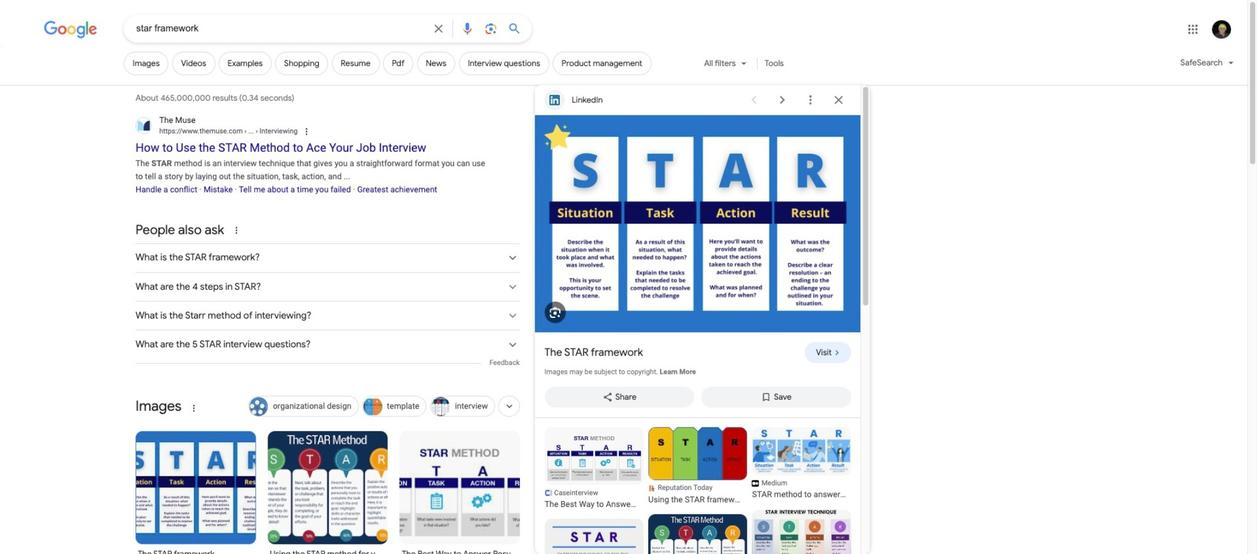 Task type: vqa. For each thing, say whether or not it's contained in the screenshot.
Restaurants
no



Task type: describe. For each thing, give the bounding box(es) containing it.
1 list from the left
[[545, 428, 644, 555]]

more actions for this result image
[[799, 88, 822, 112]]

using the star method to nail that job interview image
[[545, 520, 644, 555]]

Search text field
[[136, 22, 424, 37]]

using the star method for your next behavioral interview ... image
[[268, 432, 388, 545]]

search by image image
[[484, 22, 498, 36]]

star method interview questions and answers image
[[752, 510, 851, 555]]

search by voice image
[[460, 22, 475, 36]]

2 list from the left
[[648, 428, 747, 555]]



Task type: locate. For each thing, give the bounding box(es) containing it.
the best way to answer resume questions (star method ... image
[[400, 432, 520, 545]]

list item for third list
[[752, 428, 851, 506]]

3 list from the left
[[752, 428, 851, 555]]

the star framework image
[[535, 116, 861, 333], [136, 432, 256, 545]]

list item for 2nd list from the right
[[648, 428, 747, 510]]

the best way to answer resume questions (star method) | caseinterview image
[[545, 428, 644, 485]]

0 horizontal spatial the star framework image
[[136, 432, 256, 545]]

2 horizontal spatial list item
[[752, 428, 851, 506]]

google image
[[44, 21, 98, 39]]

star method to answer interview questions | by viraj sameera | medium image
[[752, 428, 851, 476]]

1 vertical spatial the star framework image
[[136, 432, 256, 545]]

using the star method for your next behavioral interview (worksheet  included) – career advising & professional development | mit image
[[648, 515, 747, 555]]

1 list item from the left
[[545, 428, 644, 515]]

list
[[545, 428, 644, 555], [648, 428, 747, 555], [752, 428, 851, 555]]

list item
[[545, 428, 644, 515], [648, 428, 747, 510], [752, 428, 851, 506]]

3 list item from the left
[[752, 428, 851, 506]]

None search field
[[0, 15, 532, 43]]

2 list item from the left
[[648, 428, 747, 510]]

1 horizontal spatial the star framework image
[[535, 116, 861, 333]]

0 horizontal spatial list
[[545, 428, 644, 555]]

0 horizontal spatial list item
[[545, 428, 644, 515]]

about this result image
[[301, 125, 325, 138]]

using the star framework in job interviews - reputation today image
[[648, 428, 747, 481]]

None text field
[[159, 126, 298, 137], [243, 127, 298, 135], [159, 126, 298, 137], [243, 127, 298, 135]]

2 horizontal spatial list
[[752, 428, 851, 555]]

list item for 3rd list from right
[[545, 428, 644, 515]]

1 horizontal spatial list
[[648, 428, 747, 555]]

0 vertical spatial the star framework image
[[535, 116, 861, 333]]

1 horizontal spatial list item
[[648, 428, 747, 510]]



